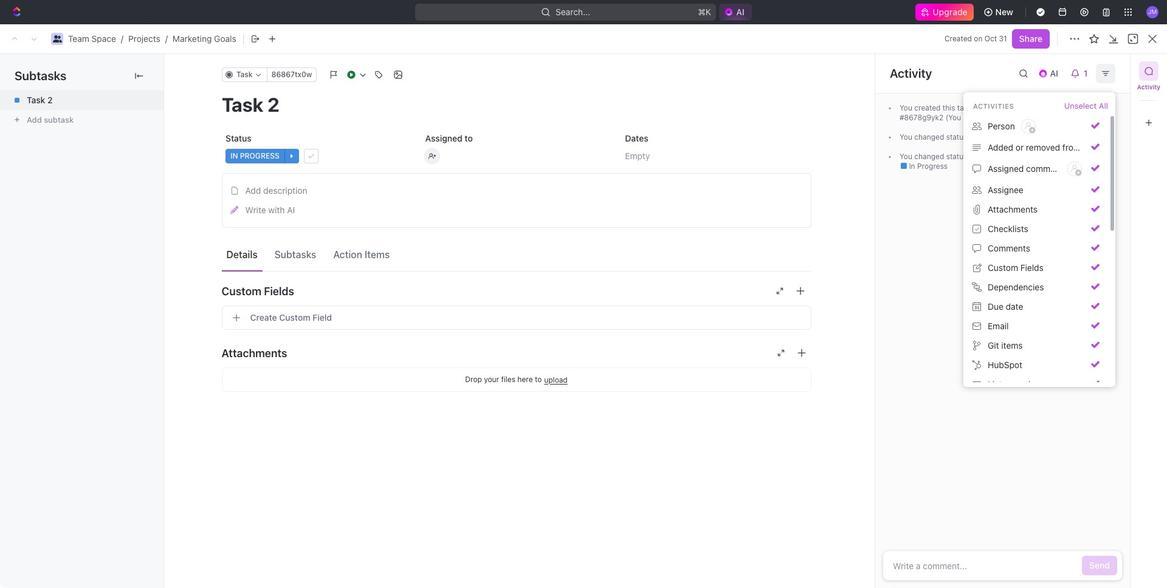 Task type: locate. For each thing, give the bounding box(es) containing it.
0 vertical spatial am
[[1103, 103, 1113, 113]]

oct right on
[[985, 34, 998, 43]]

31 right on
[[1000, 34, 1008, 43]]

0 horizontal spatial created
[[847, 83, 884, 94]]

dashboards right search
[[1024, 33, 1072, 44]]

from left 4:15
[[1063, 142, 1081, 153]]

by left me
[[886, 83, 897, 94]]

custom fields up create
[[222, 285, 294, 298]]

dashboards down add
[[223, 196, 271, 206]]

activity up me
[[890, 66, 933, 80]]

by inside you created this task by copying #8678g9yk2 (you don't have access)
[[974, 103, 983, 113]]

field
[[313, 313, 332, 323]]

31 up the person button
[[1062, 103, 1070, 113]]

0 horizontal spatial new
[[996, 7, 1014, 17]]

from left added
[[970, 152, 986, 161]]

2 vertical spatial custom
[[279, 313, 311, 323]]

1 horizontal spatial subtasks
[[275, 249, 316, 260]]

fields up create custom field on the left bottom of page
[[264, 285, 294, 298]]

write with ai button
[[226, 201, 807, 220]]

2 / from the left
[[165, 33, 168, 44]]

1 vertical spatial assigned
[[988, 164, 1024, 174]]

custom left field
[[279, 313, 311, 323]]

custom down comments
[[988, 263, 1019, 273]]

2 horizontal spatial custom
[[988, 263, 1019, 273]]

31
[[1000, 34, 1008, 43], [1062, 103, 1070, 113], [1062, 133, 1070, 142]]

1 changed status from from the top
[[913, 133, 988, 142]]

send button
[[1083, 556, 1118, 576]]

1 horizontal spatial custom fields
[[988, 263, 1044, 273]]

due date button
[[969, 297, 1105, 317]]

new
[[996, 7, 1014, 17], [1092, 33, 1109, 44]]

at left 4:15
[[1077, 152, 1083, 161]]

am up pm
[[1103, 133, 1113, 142]]

‎task
[[27, 95, 45, 105]]

2 changed status from from the top
[[913, 152, 988, 161]]

subtasks up inbox
[[15, 69, 66, 83]]

subtasks
[[15, 69, 66, 83], [275, 249, 316, 260]]

1 vertical spatial 31
[[1062, 103, 1070, 113]]

you up in
[[900, 152, 913, 161]]

0 vertical spatial created
[[945, 34, 972, 43]]

1 changed from the top
[[915, 133, 945, 142]]

added or removed from list button
[[969, 138, 1105, 158]]

add
[[245, 185, 261, 196]]

space
[[92, 33, 116, 44]]

1 vertical spatial list
[[988, 379, 1002, 390]]

am
[[1103, 103, 1113, 113], [1103, 133, 1113, 142]]

search dashboards
[[993, 33, 1072, 44]]

fields inside button
[[1021, 263, 1044, 273]]

created left me
[[847, 83, 884, 94]]

upgrade
[[933, 7, 968, 17]]

2 cell from the left
[[1132, 234, 1153, 255]]

0 vertical spatial at
[[1072, 103, 1079, 113]]

0 horizontal spatial dashboard link
[[180, 99, 486, 118]]

2 oct 31 at 10:54 am from the top
[[1048, 133, 1113, 142]]

my dashboards
[[208, 196, 271, 206]]

person button
[[969, 115, 1105, 138]]

changed status from down the (you
[[913, 133, 988, 142]]

1 vertical spatial activity
[[1138, 83, 1161, 91]]

comments
[[988, 243, 1031, 254]]

1 horizontal spatial new
[[1092, 33, 1109, 44]]

cell
[[1034, 234, 1132, 255], [1132, 234, 1153, 255]]

1 vertical spatial custom
[[222, 285, 261, 298]]

home
[[29, 63, 52, 74]]

changed up in progress
[[915, 152, 945, 161]]

oct 31 at 10:54 am for changed status from
[[1048, 133, 1113, 142]]

Search by name... text field
[[960, 190, 1146, 209]]

subtasks down the ai
[[275, 249, 316, 260]]

to right here
[[535, 375, 542, 384]]

list moved
[[988, 379, 1031, 390]]

1 you from the top
[[900, 103, 913, 113]]

search...
[[556, 7, 591, 17]]

0 vertical spatial assigned
[[425, 133, 462, 144]]

/ right space
[[121, 33, 123, 44]]

row
[[170, 214, 1153, 234], [170, 232, 1153, 257]]

at up yesterday at 4:15 pm
[[1072, 133, 1079, 142]]

attachments inside dropdown button
[[222, 347, 287, 360]]

activity inside task sidebar navigation tab list
[[1138, 83, 1161, 91]]

changed status from up progress
[[913, 152, 988, 161]]

#8678g9yk2
[[900, 113, 944, 122]]

0 vertical spatial changed
[[915, 133, 945, 142]]

oct 31 at 10:54 am up yesterday at 4:15 pm
[[1048, 133, 1113, 142]]

attachments down create
[[222, 347, 287, 360]]

86867tx0w
[[271, 70, 312, 79]]

moved
[[1005, 379, 1031, 390]]

1 10:54 from the top
[[1081, 103, 1100, 113]]

oct 31 at 10:54 am up the person button
[[1048, 103, 1113, 113]]

/
[[121, 33, 123, 44], [165, 33, 168, 44]]

am right unselect
[[1103, 103, 1113, 113]]

items
[[1002, 341, 1023, 351]]

changed status from for yesterday at 4:15 pm
[[913, 152, 988, 161]]

0 vertical spatial 10:54
[[1081, 103, 1100, 113]]

new for new dashboard
[[1092, 33, 1109, 44]]

nov 21
[[847, 239, 874, 249]]

2 am from the top
[[1103, 133, 1113, 142]]

1 cell from the left
[[1034, 234, 1132, 255]]

1 vertical spatial created
[[847, 83, 884, 94]]

subtasks inside button
[[275, 249, 316, 260]]

1 vertical spatial by
[[974, 103, 983, 113]]

assigned inside button
[[988, 164, 1024, 174]]

projects link
[[128, 33, 160, 44]]

0 vertical spatial by
[[886, 83, 897, 94]]

to inside the drop your files here to upload
[[535, 375, 542, 384]]

2 changed from the top
[[915, 152, 945, 161]]

don't
[[964, 113, 982, 122]]

1 vertical spatial 10:54
[[1081, 133, 1100, 142]]

new inside button
[[996, 7, 1014, 17]]

user group image
[[53, 35, 62, 43]]

‎task 2 link
[[0, 91, 164, 110]]

0 vertical spatial you
[[900, 103, 913, 113]]

upload button
[[544, 376, 568, 385]]

inbox link
[[5, 80, 150, 99]]

0 vertical spatial status
[[947, 133, 968, 142]]

dashboard link up person
[[842, 99, 1148, 118]]

list
[[1084, 142, 1098, 153], [988, 379, 1002, 390]]

table containing dashboard
[[170, 214, 1153, 257]]

share
[[1020, 33, 1043, 44]]

1 horizontal spatial fields
[[1021, 263, 1044, 273]]

from for oct
[[970, 133, 986, 142]]

list left pm
[[1084, 142, 1098, 153]]

2 vertical spatial you
[[900, 152, 913, 161]]

activity down new dashboard "button"
[[1138, 83, 1161, 91]]

oct for created this task by copying
[[1048, 103, 1060, 113]]

dashboard inside "button"
[[1112, 33, 1155, 44]]

1 horizontal spatial by
[[974, 103, 983, 113]]

1 vertical spatial changed status from
[[913, 152, 988, 161]]

oct up the person button
[[1048, 103, 1060, 113]]

1 vertical spatial new
[[1092, 33, 1109, 44]]

Edit task name text field
[[222, 93, 812, 116]]

oct up the removed
[[1048, 133, 1060, 142]]

1 vertical spatial changed
[[915, 152, 945, 161]]

3 you from the top
[[900, 152, 913, 161]]

comments
[[1027, 164, 1068, 174]]

0 vertical spatial custom
[[988, 263, 1019, 273]]

1 vertical spatial attachments
[[222, 347, 287, 360]]

10:54
[[1081, 103, 1100, 113], [1081, 133, 1100, 142]]

2 vertical spatial 31
[[1062, 133, 1070, 142]]

0 horizontal spatial custom fields
[[222, 285, 294, 298]]

dashboards
[[177, 33, 224, 44], [1024, 33, 1072, 44], [29, 125, 78, 136], [223, 196, 271, 206]]

fields inside dropdown button
[[264, 285, 294, 298]]

1 vertical spatial fields
[[264, 285, 294, 298]]

1 vertical spatial subtasks
[[275, 249, 316, 260]]

31 for changed status from
[[1062, 133, 1070, 142]]

assigned
[[425, 133, 462, 144], [988, 164, 1024, 174]]

|
[[242, 33, 245, 45]]

new inside "button"
[[1092, 33, 1109, 44]]

31 for created this task by copying
[[1062, 103, 1070, 113]]

email button
[[969, 317, 1105, 336]]

shared
[[282, 196, 311, 206]]

changed down #8678g9yk2
[[915, 133, 945, 142]]

31 up yesterday
[[1062, 133, 1070, 142]]

do
[[1008, 152, 1017, 161]]

0 vertical spatial activity
[[890, 66, 933, 80]]

dashboard up the status
[[202, 103, 245, 113]]

status up progress
[[947, 152, 968, 161]]

status
[[947, 133, 968, 142], [947, 152, 968, 161]]

by up don't
[[974, 103, 983, 113]]

attachments inside button
[[988, 204, 1038, 215]]

attachments up checklists
[[988, 204, 1038, 215]]

custom fields up dependencies
[[988, 263, 1044, 273]]

all
[[1099, 101, 1109, 111]]

1 vertical spatial status
[[947, 152, 968, 161]]

status for yesterday
[[947, 152, 968, 161]]

from inside button
[[1063, 142, 1081, 153]]

dependencies
[[988, 282, 1044, 292]]

search dashboards button
[[976, 29, 1079, 49]]

team
[[68, 33, 89, 44]]

team space link
[[68, 33, 116, 44]]

dashboard button down pencil image
[[185, 232, 262, 257]]

0 vertical spatial oct 31 at 10:54 am
[[1048, 103, 1113, 113]]

1 horizontal spatial assigned
[[988, 164, 1024, 174]]

0 vertical spatial changed status from
[[913, 133, 988, 142]]

updated
[[865, 219, 894, 228]]

goals
[[214, 33, 236, 44]]

sidebar navigation
[[0, 24, 155, 589]]

1 horizontal spatial created
[[945, 34, 972, 43]]

attachments
[[988, 204, 1038, 215], [222, 347, 287, 360]]

you down #8678g9yk2
[[900, 133, 913, 142]]

0 vertical spatial new
[[996, 7, 1014, 17]]

you up #8678g9yk2
[[900, 103, 913, 113]]

0 horizontal spatial assigned
[[425, 133, 462, 144]]

docs
[[29, 105, 49, 115]]

changed for oct 31 at 10:54 am
[[915, 133, 945, 142]]

status for oct
[[947, 133, 968, 142]]

1 vertical spatial at
[[1072, 133, 1079, 142]]

2 status from the top
[[947, 152, 968, 161]]

action items button
[[329, 243, 395, 266]]

1 horizontal spatial attachments
[[988, 204, 1038, 215]]

created left on
[[945, 34, 972, 43]]

from down don't
[[970, 133, 986, 142]]

task sidebar content section
[[875, 54, 1131, 589]]

jeremy miller, , element
[[944, 237, 959, 252]]

list down hubspot
[[988, 379, 1002, 390]]

1 oct 31 at 10:54 am from the top
[[1048, 103, 1113, 113]]

pencil image
[[230, 206, 238, 214]]

dashboard link
[[180, 99, 486, 118], [842, 99, 1148, 118]]

/ right projects
[[165, 33, 168, 44]]

to
[[997, 133, 1006, 142], [465, 133, 473, 144], [997, 152, 1006, 161], [1019, 152, 1026, 161], [535, 375, 542, 384]]

0 vertical spatial subtasks
[[15, 69, 66, 83]]

changed status from for oct 31 at 10:54 am
[[913, 133, 988, 142]]

row containing dashboard
[[170, 232, 1153, 257]]

1 horizontal spatial list
[[1084, 142, 1098, 153]]

2 vertical spatial oct
[[1048, 133, 1060, 142]]

details
[[227, 249, 258, 260]]

status down the (you
[[947, 133, 968, 142]]

oct for changed status from
[[1048, 133, 1060, 142]]

1 am from the top
[[1103, 103, 1113, 113]]

1 horizontal spatial /
[[165, 33, 168, 44]]

0 horizontal spatial /
[[121, 33, 123, 44]]

assigned to
[[425, 133, 473, 144]]

0 vertical spatial fields
[[1021, 263, 1044, 273]]

created for created on oct 31
[[945, 34, 972, 43]]

to right do
[[1019, 152, 1026, 161]]

0 horizontal spatial custom
[[222, 285, 261, 298]]

table
[[170, 214, 1153, 257]]

1 vertical spatial you
[[900, 133, 913, 142]]

1 / from the left
[[121, 33, 123, 44]]

dashboards down 'docs'
[[29, 125, 78, 136]]

custom fields
[[988, 263, 1044, 273], [222, 285, 294, 298]]

created
[[915, 103, 941, 113]]

1 vertical spatial custom fields
[[222, 285, 294, 298]]

1 horizontal spatial dashboard link
[[842, 99, 1148, 118]]

you for oct 31 at 10:54 am
[[900, 133, 913, 142]]

custom fields button
[[969, 258, 1105, 278]]

0 vertical spatial attachments
[[988, 204, 1038, 215]]

dashboard down the created by me
[[864, 103, 907, 113]]

2 you from the top
[[900, 133, 913, 142]]

by
[[886, 83, 897, 94], [974, 103, 983, 113]]

2 row from the top
[[170, 232, 1153, 257]]

1 vertical spatial am
[[1103, 133, 1113, 142]]

1 vertical spatial oct 31 at 10:54 am
[[1048, 133, 1113, 142]]

10:54 for changed status from
[[1081, 133, 1100, 142]]

0 vertical spatial custom fields
[[988, 263, 1044, 273]]

changed status from
[[913, 133, 988, 142], [913, 152, 988, 161]]

details button
[[222, 243, 263, 266]]

0 horizontal spatial subtasks
[[15, 69, 66, 83]]

dashboard button down write with ai button
[[185, 232, 833, 257]]

changed
[[915, 133, 945, 142], [915, 152, 945, 161]]

fields down comments 'button'
[[1021, 263, 1044, 273]]

1 row from the top
[[170, 214, 1153, 234]]

0 horizontal spatial activity
[[890, 66, 933, 80]]

1 vertical spatial oct
[[1048, 103, 1060, 113]]

dashboard up task sidebar navigation tab list
[[1112, 33, 1155, 44]]

0 horizontal spatial attachments
[[222, 347, 287, 360]]

am for created this task by copying
[[1103, 103, 1113, 113]]

write
[[245, 205, 266, 215]]

0 horizontal spatial fields
[[264, 285, 294, 298]]

2 10:54 from the top
[[1081, 133, 1100, 142]]

dependencies button
[[969, 278, 1105, 297]]

dashboard link down 86867tx0w button
[[180, 99, 486, 118]]

1 status from the top
[[947, 133, 968, 142]]

tab list
[[184, 190, 409, 214]]

at left all
[[1072, 103, 1079, 113]]

created for created by me
[[847, 83, 884, 94]]

assignee
[[988, 185, 1024, 195]]

custom up create
[[222, 285, 261, 298]]

1 horizontal spatial activity
[[1138, 83, 1161, 91]]

create custom field button
[[222, 306, 812, 330]]



Task type: vqa. For each thing, say whether or not it's contained in the screenshot.
the rightmost Custom Fields
yes



Task type: describe. For each thing, give the bounding box(es) containing it.
row containing date updated
[[170, 214, 1153, 234]]

in progress
[[907, 162, 948, 171]]

hubspot button
[[969, 356, 1105, 375]]

4:15
[[1085, 152, 1100, 161]]

custom fields inside button
[[988, 263, 1044, 273]]

0 vertical spatial 31
[[1000, 34, 1008, 43]]

checklists
[[988, 224, 1029, 234]]

2
[[47, 95, 53, 105]]

action items
[[333, 249, 390, 260]]

task
[[958, 103, 972, 113]]

assigned for assigned to
[[425, 133, 462, 144]]

access)
[[1004, 113, 1031, 122]]

0 horizontal spatial list
[[988, 379, 1002, 390]]

0 horizontal spatial by
[[886, 83, 897, 94]]

date
[[1006, 302, 1024, 312]]

to left do
[[997, 152, 1006, 161]]

projects
[[128, 33, 160, 44]]

status
[[225, 133, 251, 144]]

team space / projects / marketing goals |
[[68, 33, 245, 45]]

owner
[[944, 219, 967, 228]]

share button
[[1012, 29, 1050, 49]]

copying
[[985, 103, 1012, 113]]

at for created this task by copying
[[1072, 103, 1079, 113]]

you created this task by copying #8678g9yk2 (you don't have access)
[[900, 103, 1031, 122]]

dashboard down pencil image
[[198, 239, 242, 249]]

am for changed status from
[[1103, 133, 1113, 142]]

open
[[1014, 133, 1034, 142]]

ai
[[287, 205, 295, 215]]

my dashboards button
[[205, 190, 274, 214]]

description
[[263, 185, 307, 196]]

dashboards left |
[[177, 33, 224, 44]]

date updated
[[847, 219, 894, 228]]

2 dashboard link from the left
[[842, 99, 1148, 118]]

dates
[[625, 133, 648, 144]]

date updated button
[[840, 215, 912, 234]]

or
[[1016, 142, 1024, 153]]

assignee button
[[969, 181, 1105, 200]]

items
[[365, 249, 390, 260]]

dashboards inside sidebar navigation
[[29, 125, 78, 136]]

you for yesterday at 4:15 pm
[[900, 152, 913, 161]]

progress
[[918, 162, 948, 171]]

files
[[501, 375, 516, 384]]

task sidebar navigation tab list
[[1136, 61, 1163, 133]]

checklists button
[[969, 220, 1105, 239]]

create
[[250, 313, 277, 323]]

git
[[988, 341, 1000, 351]]

activity inside "task sidebar content" "section"
[[890, 66, 933, 80]]

to up added
[[997, 133, 1006, 142]]

date
[[847, 219, 863, 228]]

1 horizontal spatial custom
[[279, 313, 311, 323]]

create custom field
[[250, 313, 332, 323]]

with
[[268, 205, 285, 215]]

inbox
[[29, 84, 51, 94]]

person
[[988, 121, 1015, 131]]

yesterday
[[1041, 152, 1075, 161]]

my
[[208, 196, 221, 206]]

assigned comments button
[[969, 158, 1105, 181]]

nov 21 cell
[[840, 234, 937, 255]]

you inside you created this task by copying #8678g9yk2 (you don't have access)
[[900, 103, 913, 113]]

attachments button
[[222, 339, 812, 368]]

activities
[[974, 102, 1015, 110]]

1 dashboard link from the left
[[180, 99, 486, 118]]

dashboards inside tab list
[[223, 196, 271, 206]]

in
[[909, 162, 916, 171]]

0 vertical spatial oct
[[985, 34, 998, 43]]

assigned for assigned comments
[[988, 164, 1024, 174]]

home link
[[5, 59, 150, 78]]

send
[[1090, 561, 1110, 571]]

me
[[900, 83, 914, 94]]

shared button
[[279, 190, 314, 214]]

add description button
[[226, 181, 807, 201]]

marketing goals link
[[173, 33, 236, 44]]

at for changed status from
[[1072, 133, 1079, 142]]

0 vertical spatial list
[[1084, 142, 1098, 153]]

action
[[333, 249, 362, 260]]

created by me
[[847, 83, 914, 94]]

10:54 for created this task by copying
[[1081, 103, 1100, 113]]

list moved button
[[969, 375, 1105, 395]]

add description
[[245, 185, 307, 196]]

drop
[[465, 375, 482, 384]]

write with ai
[[245, 205, 295, 215]]

custom inside dropdown button
[[222, 285, 261, 298]]

search
[[993, 33, 1021, 44]]

to down edit task name text box
[[465, 133, 473, 144]]

new dashboard
[[1092, 33, 1155, 44]]

attachments button
[[969, 200, 1105, 220]]

due date
[[988, 302, 1024, 312]]

jm
[[946, 240, 957, 249]]

drop your files here to upload
[[465, 375, 568, 385]]

⌘k
[[698, 7, 712, 17]]

have
[[984, 113, 1002, 122]]

custom fields inside dropdown button
[[222, 285, 294, 298]]

here
[[518, 375, 533, 384]]

2 vertical spatial at
[[1077, 152, 1083, 161]]

from for yesterday
[[970, 152, 986, 161]]

new button
[[979, 2, 1021, 22]]

added
[[988, 142, 1014, 153]]

pm
[[1102, 152, 1113, 161]]

on
[[974, 34, 983, 43]]

changed for yesterday at 4:15 pm
[[915, 152, 945, 161]]

oct 31 at 10:54 am for created this task by copying
[[1048, 103, 1113, 113]]

assigned comments
[[988, 164, 1068, 174]]

git items button
[[969, 336, 1105, 356]]

tab list containing my dashboards
[[184, 190, 409, 214]]

(you
[[946, 113, 962, 122]]

21
[[865, 239, 874, 249]]

docs link
[[5, 100, 150, 120]]

new for new
[[996, 7, 1014, 17]]

marketing
[[173, 33, 212, 44]]

upload
[[544, 376, 568, 385]]



